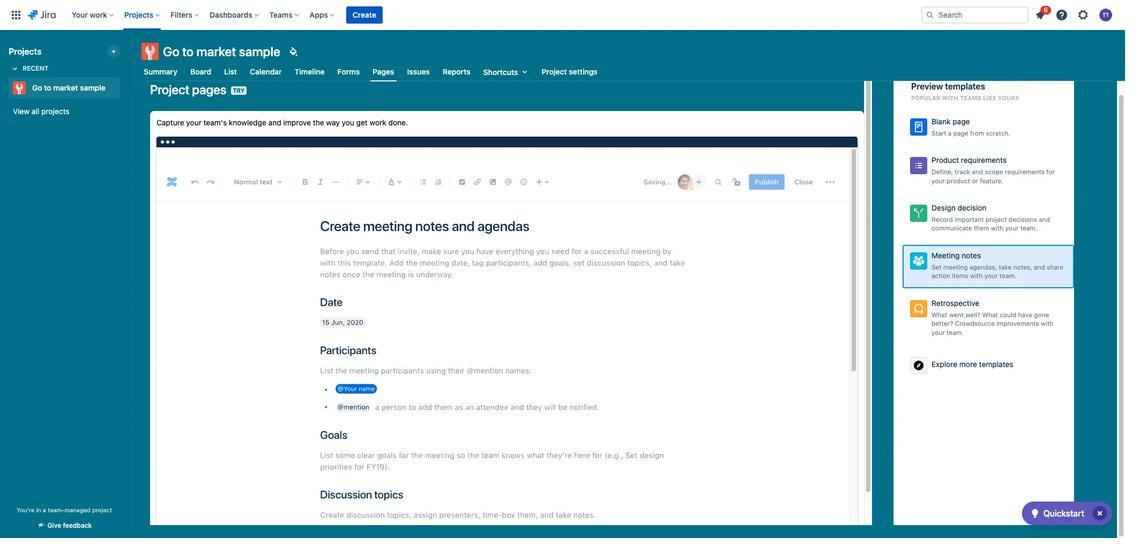 Task type: vqa. For each thing, say whether or not it's contained in the screenshot.
Upgrade BUTTON
no



Task type: locate. For each thing, give the bounding box(es) containing it.
in
[[36, 507, 41, 514]]

1 horizontal spatial go to market sample
[[163, 44, 280, 59]]

to down recent
[[44, 83, 51, 92]]

team. down 'better?'
[[947, 329, 964, 337]]

0 vertical spatial requirements
[[961, 156, 1007, 165]]

settings image
[[1077, 9, 1090, 21]]

page right blank
[[953, 117, 970, 126]]

1 horizontal spatial team.
[[1000, 272, 1017, 280]]

gone
[[1034, 311, 1049, 319]]

with right them
[[991, 224, 1004, 232]]

1 what from the left
[[932, 311, 948, 319]]

project pages
[[150, 82, 227, 97]]

go to market sample up list
[[163, 44, 280, 59]]

page
[[953, 117, 970, 126], [954, 129, 969, 137]]

give
[[48, 522, 61, 530]]

view all projects link
[[9, 102, 120, 121]]

better?
[[932, 320, 953, 328]]

1 vertical spatial page
[[954, 129, 969, 137]]

dashboards button
[[206, 6, 263, 24]]

list link
[[222, 62, 239, 81]]

design decision record important project decisions and communicate them with your team.
[[932, 203, 1050, 232]]

explore more templates button
[[903, 349, 1074, 381]]

help image
[[1056, 9, 1068, 21]]

1 vertical spatial sample
[[80, 83, 106, 92]]

product
[[932, 156, 959, 165]]

add to starred image
[[117, 81, 130, 94]]

0 vertical spatial templates
[[945, 81, 985, 91]]

appswitcher icon image
[[10, 9, 23, 21]]

go up summary
[[163, 44, 179, 59]]

project for project settings
[[542, 67, 567, 76]]

board
[[190, 67, 211, 76]]

1 vertical spatial to
[[44, 83, 51, 92]]

team. inside retrospective what went well? what could have gone better? crowdsource improvements with your team.
[[947, 329, 964, 337]]

what
[[932, 311, 948, 319], [982, 311, 998, 319]]

teams
[[960, 94, 982, 101]]

view
[[13, 107, 30, 116]]

pages
[[192, 82, 227, 97]]

0 horizontal spatial market
[[53, 83, 78, 92]]

your down decisions
[[1006, 224, 1019, 232]]

meeting
[[944, 263, 968, 271]]

team. inside meeting notes set meeting agendas, take notes, and share action items with your team.
[[1000, 272, 1017, 280]]

banner
[[0, 0, 1125, 30]]

meeting
[[932, 251, 960, 260]]

requirements left for
[[1005, 168, 1045, 176]]

a inside blank page start a page from scratch.
[[948, 129, 952, 137]]

jira image
[[28, 9, 56, 21], [28, 9, 56, 21]]

market up list
[[196, 44, 236, 59]]

product requirements image
[[912, 159, 925, 172]]

1 horizontal spatial project
[[986, 215, 1007, 223]]

project
[[986, 215, 1007, 223], [92, 507, 112, 514]]

and left share
[[1034, 263, 1045, 271]]

0 vertical spatial market
[[196, 44, 236, 59]]

team. down take
[[1000, 272, 1017, 280]]

shortcuts
[[483, 67, 518, 76]]

your work
[[72, 10, 107, 19]]

define,
[[932, 168, 953, 176]]

with down agendas,
[[970, 272, 983, 280]]

forms link
[[335, 62, 362, 81]]

board link
[[188, 62, 213, 81]]

agendas,
[[970, 263, 997, 271]]

record
[[932, 215, 953, 223]]

banner containing your work
[[0, 0, 1125, 30]]

a right 'in'
[[43, 507, 46, 514]]

0 vertical spatial a
[[948, 129, 952, 137]]

pages
[[373, 67, 394, 76]]

team. down decisions
[[1021, 224, 1038, 232]]

templates right more
[[979, 360, 1014, 369]]

what up 'better?'
[[932, 311, 948, 319]]

to up 'board' on the left of page
[[182, 44, 194, 59]]

and right decisions
[[1039, 215, 1050, 223]]

decisions
[[1009, 215, 1037, 223]]

your inside product requirements define, track and scope requirements for your product or feature.
[[932, 177, 945, 185]]

and up or
[[972, 168, 983, 176]]

and inside meeting notes set meeting agendas, take notes, and share action items with your team.
[[1034, 263, 1045, 271]]

0 horizontal spatial project
[[150, 82, 189, 97]]

[object object] confluence template image
[[157, 147, 850, 538]]

with down gone
[[1041, 320, 1054, 328]]

start
[[932, 129, 947, 137]]

go to market sample up view all projects link
[[32, 83, 106, 92]]

notes
[[962, 251, 981, 260]]

1 vertical spatial project
[[150, 82, 189, 97]]

blank image
[[912, 121, 925, 133]]

work right your
[[90, 10, 107, 19]]

a
[[948, 129, 952, 137], [43, 507, 46, 514]]

market up view all projects link
[[53, 83, 78, 92]]

0 vertical spatial team.
[[1021, 224, 1038, 232]]

0 horizontal spatial sample
[[80, 83, 106, 92]]

market
[[196, 44, 236, 59], [53, 83, 78, 92]]

1 horizontal spatial project
[[542, 67, 567, 76]]

create
[[353, 10, 376, 19]]

0 vertical spatial project
[[986, 215, 1007, 223]]

sample
[[239, 44, 280, 59], [80, 83, 106, 92]]

requirements
[[961, 156, 1007, 165], [1005, 168, 1045, 176]]

sample up calendar
[[239, 44, 280, 59]]

your down define,
[[932, 177, 945, 185]]

0 horizontal spatial what
[[932, 311, 948, 319]]

with left teams
[[942, 94, 959, 101]]

requirements up 'scope'
[[961, 156, 1007, 165]]

with
[[942, 94, 959, 101], [991, 224, 1004, 232], [970, 272, 983, 280], [1041, 320, 1054, 328]]

go to market sample
[[163, 44, 280, 59], [32, 83, 106, 92]]

1 vertical spatial team.
[[1000, 272, 1017, 280]]

1 vertical spatial market
[[53, 83, 78, 92]]

projects inside dropdown button
[[124, 10, 153, 19]]

them
[[974, 224, 989, 232]]

Search field
[[922, 6, 1029, 24]]

0 vertical spatial to
[[182, 44, 194, 59]]

filters button
[[167, 6, 203, 24]]

preview templates popular with teams like yours
[[911, 81, 1019, 101]]

and
[[268, 118, 281, 127], [972, 168, 983, 176], [1039, 215, 1050, 223], [1034, 263, 1045, 271]]

1 horizontal spatial projects
[[124, 10, 153, 19]]

blank
[[932, 117, 951, 126]]

projects
[[124, 10, 153, 19], [9, 47, 42, 56]]

your down agendas,
[[985, 272, 998, 280]]

6
[[1044, 6, 1048, 14]]

page left from
[[954, 129, 969, 137]]

0 vertical spatial projects
[[124, 10, 153, 19]]

0 horizontal spatial work
[[90, 10, 107, 19]]

a right start
[[948, 129, 952, 137]]

0 horizontal spatial projects
[[9, 47, 42, 56]]

project settings
[[542, 67, 598, 76]]

templates
[[945, 81, 985, 91], [979, 360, 1014, 369]]

1 horizontal spatial market
[[196, 44, 236, 59]]

2 vertical spatial team.
[[947, 329, 964, 337]]

go down recent
[[32, 83, 42, 92]]

well?
[[966, 311, 981, 319]]

1 vertical spatial a
[[43, 507, 46, 514]]

0 horizontal spatial a
[[43, 507, 46, 514]]

explore more templates
[[932, 360, 1014, 369]]

for
[[1047, 168, 1055, 176]]

meeting notes image
[[912, 255, 925, 268]]

1 horizontal spatial a
[[948, 129, 952, 137]]

1 vertical spatial go to market sample
[[32, 83, 106, 92]]

0 horizontal spatial project
[[92, 507, 112, 514]]

templates up teams
[[945, 81, 985, 91]]

and inside design decision record important project decisions and communicate them with your team.
[[1039, 215, 1050, 223]]

try
[[233, 87, 245, 94]]

notifications image
[[1034, 9, 1047, 21]]

notes,
[[1014, 263, 1032, 271]]

your
[[186, 118, 202, 127], [932, 177, 945, 185], [1006, 224, 1019, 232], [985, 272, 998, 280], [932, 329, 945, 337]]

what right the well? at the bottom of the page
[[982, 311, 998, 319]]

primary element
[[6, 0, 922, 30]]

projects up recent
[[9, 47, 42, 56]]

issues
[[407, 67, 430, 76]]

project up them
[[986, 215, 1007, 223]]

0 vertical spatial page
[[953, 117, 970, 126]]

1 vertical spatial templates
[[979, 360, 1014, 369]]

sample left add to starred icon at the top left
[[80, 83, 106, 92]]

projects up sidebar navigation image
[[124, 10, 153, 19]]

reports link
[[441, 62, 473, 81]]

work right get
[[370, 118, 386, 127]]

project down summary link
[[150, 82, 189, 97]]

project left settings
[[542, 67, 567, 76]]

1 horizontal spatial go
[[163, 44, 179, 59]]

sidebar navigation image
[[117, 43, 140, 64]]

1 horizontal spatial work
[[370, 118, 386, 127]]

search image
[[926, 11, 934, 19]]

more image
[[912, 359, 925, 372]]

create button
[[346, 6, 383, 24]]

1 horizontal spatial what
[[982, 311, 998, 319]]

tab list
[[135, 62, 1119, 81]]

dismiss quickstart image
[[1092, 505, 1109, 522]]

1 vertical spatial requirements
[[1005, 168, 1045, 176]]

project right managed
[[92, 507, 112, 514]]

0 horizontal spatial team.
[[947, 329, 964, 337]]

0 vertical spatial project
[[542, 67, 567, 76]]

managed
[[65, 507, 91, 514]]

templates inside preview templates popular with teams like yours
[[945, 81, 985, 91]]

team. inside design decision record important project decisions and communicate them with your team.
[[1021, 224, 1038, 232]]

share
[[1047, 263, 1064, 271]]

2 horizontal spatial team.
[[1021, 224, 1038, 232]]

scope
[[985, 168, 1003, 176]]

design
[[932, 203, 956, 212]]

your down 'better?'
[[932, 329, 945, 337]]

1 horizontal spatial sample
[[239, 44, 280, 59]]

calendar link
[[248, 62, 284, 81]]

0 horizontal spatial go
[[32, 83, 42, 92]]

0 horizontal spatial go to market sample
[[32, 83, 106, 92]]

0 vertical spatial go to market sample
[[163, 44, 280, 59]]

0 vertical spatial work
[[90, 10, 107, 19]]



Task type: describe. For each thing, give the bounding box(es) containing it.
team. for retrospective
[[947, 329, 964, 337]]

improvements
[[997, 320, 1039, 328]]

quickstart button
[[1022, 502, 1112, 525]]

knowledge
[[229, 118, 266, 127]]

team's
[[204, 118, 227, 127]]

your inside retrospective what went well? what could have gone better? crowdsource improvements with your team.
[[932, 329, 945, 337]]

action
[[932, 272, 950, 280]]

work inside popup button
[[90, 10, 107, 19]]

teams
[[269, 10, 293, 19]]

important
[[955, 215, 984, 223]]

team-
[[48, 507, 65, 514]]

and left improve
[[268, 118, 281, 127]]

meeting notes set meeting agendas, take notes, and share action items with your team.
[[932, 251, 1064, 280]]

decision image
[[912, 207, 925, 220]]

with inside meeting notes set meeting agendas, take notes, and share action items with your team.
[[970, 272, 983, 280]]

1 vertical spatial go
[[32, 83, 42, 92]]

your work button
[[68, 6, 118, 24]]

popular
[[911, 94, 941, 101]]

0 vertical spatial go
[[163, 44, 179, 59]]

summary link
[[142, 62, 180, 81]]

your profile and settings image
[[1100, 9, 1112, 21]]

retrospective what went well? what could have gone better? crowdsource improvements with your team.
[[932, 299, 1054, 337]]

like
[[983, 94, 997, 101]]

you're
[[17, 507, 34, 514]]

tab list containing pages
[[135, 62, 1119, 81]]

improve
[[283, 118, 311, 127]]

dashboards
[[210, 10, 252, 19]]

have
[[1018, 311, 1033, 319]]

capture your team's knowledge and improve the way you get work done.
[[157, 118, 408, 127]]

collapse recent projects image
[[9, 62, 21, 75]]

yours
[[998, 94, 1019, 101]]

your
[[72, 10, 88, 19]]

give feedback
[[48, 522, 92, 530]]

with inside retrospective what went well? what could have gone better? crowdsource improvements with your team.
[[1041, 320, 1054, 328]]

project for project pages
[[150, 82, 189, 97]]

take
[[999, 263, 1012, 271]]

1 vertical spatial work
[[370, 118, 386, 127]]

your left team's
[[186, 118, 202, 127]]

apps button
[[306, 6, 339, 24]]

0 vertical spatial sample
[[239, 44, 280, 59]]

you
[[342, 118, 354, 127]]

items
[[952, 272, 969, 280]]

view all projects
[[13, 107, 69, 116]]

2 what from the left
[[982, 311, 998, 319]]

product
[[947, 177, 970, 185]]

product requirements define, track and scope requirements for your product or feature.
[[932, 156, 1055, 185]]

give feedback button
[[30, 517, 98, 535]]

scratch.
[[986, 129, 1011, 137]]

projects
[[41, 107, 69, 116]]

timeline link
[[293, 62, 327, 81]]

track
[[955, 168, 970, 176]]

forms
[[338, 67, 360, 76]]

quickstart
[[1044, 509, 1085, 518]]

retrospective
[[932, 299, 980, 308]]

1 horizontal spatial to
[[182, 44, 194, 59]]

get
[[356, 118, 368, 127]]

your inside meeting notes set meeting agendas, take notes, and share action items with your team.
[[985, 272, 998, 280]]

project settings link
[[540, 62, 600, 81]]

issues link
[[405, 62, 432, 81]]

team. for meeting notes
[[1000, 272, 1017, 280]]

decision
[[958, 203, 987, 212]]

shortcuts button
[[481, 62, 533, 81]]

done.
[[388, 118, 408, 127]]

check image
[[1029, 507, 1041, 520]]

explore
[[932, 360, 958, 369]]

and inside product requirements define, track and scope requirements for your product or feature.
[[972, 168, 983, 176]]

go to market sample link
[[9, 77, 116, 99]]

project inside design decision record important project decisions and communicate them with your team.
[[986, 215, 1007, 223]]

with inside preview templates popular with teams like yours
[[942, 94, 959, 101]]

teams button
[[266, 6, 303, 24]]

capture
[[157, 118, 184, 127]]

with inside design decision record important project decisions and communicate them with your team.
[[991, 224, 1004, 232]]

all
[[32, 107, 39, 116]]

more
[[960, 360, 977, 369]]

projects button
[[121, 6, 164, 24]]

calendar
[[250, 67, 282, 76]]

preview
[[911, 81, 943, 91]]

templates inside button
[[979, 360, 1014, 369]]

communicate
[[932, 224, 972, 232]]

1 vertical spatial projects
[[9, 47, 42, 56]]

recent
[[23, 64, 49, 72]]

create project image
[[109, 47, 118, 56]]

apps
[[310, 10, 328, 19]]

list
[[224, 67, 237, 76]]

feedback
[[63, 522, 92, 530]]

0 horizontal spatial to
[[44, 83, 51, 92]]

crowdsource
[[955, 320, 995, 328]]

1 vertical spatial project
[[92, 507, 112, 514]]

filters
[[171, 10, 193, 19]]

retrospective image
[[912, 302, 925, 315]]

the
[[313, 118, 324, 127]]

your inside design decision record important project decisions and communicate them with your team.
[[1006, 224, 1019, 232]]

summary
[[144, 67, 177, 76]]

reports
[[443, 67, 471, 76]]

blank page start a page from scratch.
[[932, 117, 1011, 137]]

from
[[970, 129, 984, 137]]

set background color image
[[287, 45, 300, 58]]

could
[[1000, 311, 1017, 319]]

timeline
[[295, 67, 325, 76]]



